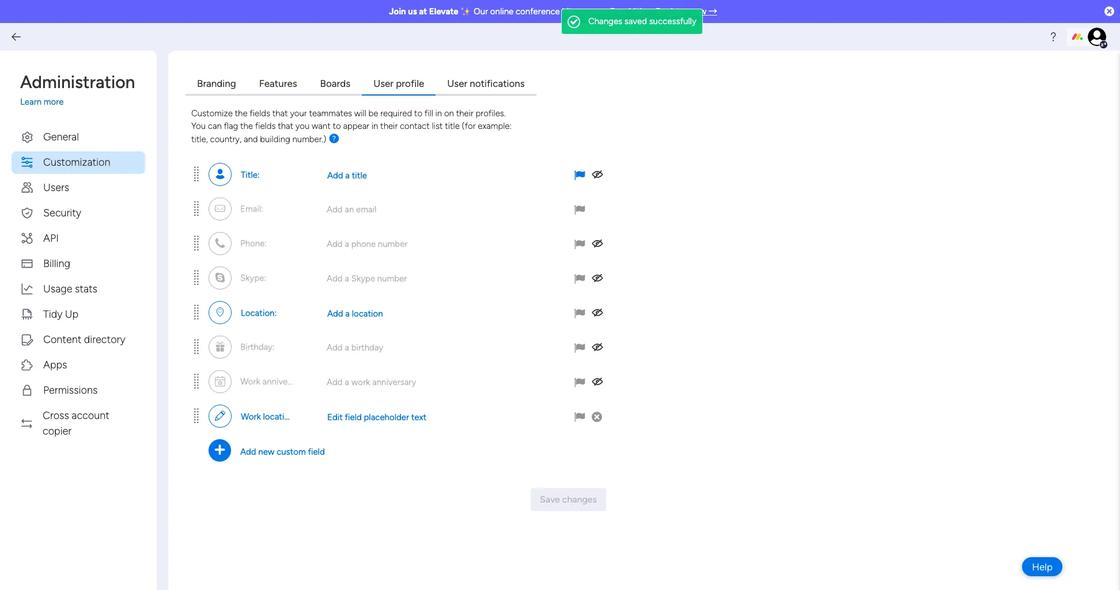 Task type: locate. For each thing, give the bounding box(es) containing it.
work right the work anniversary icon
[[240, 377, 260, 387]]

fields
[[250, 108, 270, 118], [255, 121, 276, 131]]

work
[[240, 377, 260, 387], [241, 412, 261, 422]]

skype right dapulse skype image
[[240, 273, 264, 284]]

: up email :
[[258, 170, 260, 180]]

add up add a location
[[327, 274, 343, 284]]

add a work anniversary
[[327, 378, 416, 388]]

users
[[43, 181, 69, 194]]

: for skype
[[264, 273, 266, 284]]

1 horizontal spatial anniversary
[[372, 378, 416, 388]]

1 vertical spatial number
[[377, 274, 407, 284]]

dapulse flag image for add a work anniversary
[[575, 377, 585, 390]]

0 vertical spatial title
[[445, 121, 460, 131]]

add left the an
[[327, 205, 343, 215]]

number down add a phone number
[[377, 274, 407, 284]]

add a location
[[327, 309, 383, 319]]

add for add a location
[[327, 309, 343, 319]]

1 dapulse flag image from the top
[[575, 308, 585, 320]]

1 horizontal spatial field
[[345, 413, 362, 423]]

0 horizontal spatial title
[[352, 171, 367, 181]]

api button
[[12, 227, 145, 250]]

us
[[408, 6, 417, 17]]

to down teammates
[[333, 121, 341, 131]]

add a title
[[327, 171, 367, 181]]

add new custom field
[[240, 447, 325, 458]]

0 vertical spatial field
[[345, 413, 362, 423]]

add for add a birthday
[[327, 343, 343, 353]]

0 vertical spatial that
[[272, 108, 288, 118]]

number
[[378, 239, 408, 250], [377, 274, 407, 284]]

dapulse user 1 image
[[216, 168, 225, 181]]

0 horizontal spatial to
[[333, 121, 341, 131]]

anniversary up work location on the left bottom of the page
[[263, 377, 307, 387]]

title,
[[191, 134, 208, 144]]

1 vertical spatial location
[[263, 412, 294, 422]]

phone
[[351, 239, 376, 250]]

a left phone
[[345, 239, 349, 250]]

that
[[272, 108, 288, 118], [278, 121, 293, 131]]

changes saved successfully
[[588, 16, 697, 27]]

text
[[411, 413, 427, 423]]

1 horizontal spatial title
[[445, 121, 460, 131]]

birthday
[[351, 343, 383, 353]]

dapulse flag image for add an email
[[575, 204, 585, 217]]

customize the fields that your teammates will be required to fill in on their profiles. you can flag the fields that you want to appear in their contact list title (for example: title, country, and building number.)
[[191, 108, 512, 144]]

:
[[258, 170, 260, 180], [261, 204, 263, 214], [265, 239, 267, 249], [264, 273, 266, 284], [275, 308, 277, 319], [273, 342, 275, 353]]

skype
[[240, 273, 264, 284], [351, 274, 375, 284]]

our
[[474, 6, 488, 17]]

add left new
[[240, 447, 256, 458]]

users button
[[12, 177, 145, 199]]

dapulse email image
[[215, 203, 225, 216]]

0 vertical spatial number
[[378, 239, 408, 250]]

1 vertical spatial title
[[352, 171, 367, 181]]

work right dapulse edit icon
[[241, 412, 261, 422]]

usage stats
[[43, 283, 97, 295]]

can
[[208, 121, 222, 131]]

add for add a skype number
[[327, 274, 343, 284]]

their down required at left
[[380, 121, 398, 131]]

fields up the building
[[255, 121, 276, 131]]

5 dapulse flag image from the top
[[575, 342, 585, 355]]

dec
[[611, 6, 626, 17]]

register now →
[[656, 6, 718, 17]]

a up add a location
[[345, 274, 349, 284]]

hits
[[562, 6, 576, 17]]

location up birthday
[[352, 309, 383, 319]]

add down dapulse admin help image
[[327, 171, 343, 181]]

dapulse location image
[[217, 307, 224, 319]]

: up the location :
[[264, 273, 266, 284]]

general button
[[12, 126, 145, 148]]

add left phone
[[327, 239, 343, 250]]

1 user from the left
[[374, 78, 394, 89]]

join us at elevate ✨ our online conference hits screens dec 14th
[[389, 6, 645, 17]]

anniversary
[[263, 377, 307, 387], [372, 378, 416, 388]]

: up work anniversary on the left
[[273, 342, 275, 353]]

1 vertical spatial to
[[333, 121, 341, 131]]

notifications
[[470, 78, 525, 89]]

0 vertical spatial their
[[456, 108, 474, 118]]

fields up 'and'
[[250, 108, 270, 118]]

will
[[354, 108, 367, 118]]

: up skype :
[[265, 239, 267, 249]]

administration learn more
[[20, 72, 135, 107]]

title
[[445, 121, 460, 131], [352, 171, 367, 181]]

that left your
[[272, 108, 288, 118]]

a left birthday
[[345, 343, 349, 353]]

a for birthday
[[345, 343, 349, 353]]

to left 'fill'
[[414, 108, 423, 118]]

field right custom
[[308, 447, 325, 458]]

dapulse flag image
[[575, 308, 585, 320], [575, 377, 585, 390]]

: up birthday :
[[275, 308, 277, 319]]

teammates
[[309, 108, 352, 118]]

: for birthday
[[273, 342, 275, 353]]

0 vertical spatial fields
[[250, 108, 270, 118]]

customization
[[43, 156, 110, 169]]

field
[[345, 413, 362, 423], [308, 447, 325, 458]]

2 user from the left
[[447, 78, 468, 89]]

the up flag
[[235, 108, 248, 118]]

title up 'email'
[[352, 171, 367, 181]]

0 horizontal spatial user
[[374, 78, 394, 89]]

1 vertical spatial field
[[308, 447, 325, 458]]

boards link
[[309, 74, 362, 95]]

add for add an email
[[327, 205, 343, 215]]

4 dapulse flag image from the top
[[575, 273, 585, 286]]

their
[[456, 108, 474, 118], [380, 121, 398, 131]]

2 dapulse flag image from the top
[[575, 204, 585, 217]]

user up on
[[447, 78, 468, 89]]

dapulse flag image for add a location
[[575, 308, 585, 320]]

1 dapulse flag image from the top
[[575, 169, 585, 182]]

add up "add a birthday"
[[327, 309, 343, 319]]

user left profile
[[374, 78, 394, 89]]

0 horizontal spatial in
[[372, 121, 378, 131]]

dapulse admin help image
[[327, 130, 342, 147]]

profiles.
[[476, 108, 506, 118]]

1 horizontal spatial in
[[435, 108, 442, 118]]

example:
[[478, 121, 512, 131]]

0 horizontal spatial field
[[308, 447, 325, 458]]

the up 'and'
[[240, 121, 253, 131]]

content directory button
[[12, 329, 145, 351]]

1 horizontal spatial location
[[352, 309, 383, 319]]

: for phone
[[265, 239, 267, 249]]

in down be
[[372, 121, 378, 131]]

skype :
[[240, 273, 266, 284]]

to
[[414, 108, 423, 118], [333, 121, 341, 131]]

number right phone
[[378, 239, 408, 250]]

3 dapulse flag image from the top
[[575, 239, 585, 251]]

skype down phone
[[351, 274, 375, 284]]

a left work
[[345, 378, 349, 388]]

add left work
[[327, 378, 343, 388]]

you
[[296, 121, 310, 131]]

1 horizontal spatial user
[[447, 78, 468, 89]]

user notifications link
[[436, 74, 536, 95]]

6 dapulse flag image from the top
[[575, 412, 585, 424]]

title
[[241, 170, 258, 180]]

0 horizontal spatial their
[[380, 121, 398, 131]]

1 horizontal spatial to
[[414, 108, 423, 118]]

add a phone number
[[327, 239, 408, 250]]

title down on
[[445, 121, 460, 131]]

online
[[490, 6, 514, 17]]

0 horizontal spatial location
[[263, 412, 294, 422]]

customization button
[[12, 151, 145, 174]]

field right edit
[[345, 413, 362, 423]]

0 vertical spatial work
[[240, 377, 260, 387]]

number.)
[[293, 134, 327, 144]]

content
[[43, 333, 81, 346]]

(for
[[462, 121, 476, 131]]

add left birthday
[[327, 343, 343, 353]]

work anniversary
[[240, 377, 307, 387]]

1 vertical spatial dapulse flag image
[[575, 377, 585, 390]]

cross account copier button
[[12, 405, 145, 443]]

apps
[[43, 359, 67, 371]]

: up phone :
[[261, 204, 263, 214]]

custom
[[277, 447, 306, 458]]

anniversary right work
[[372, 378, 416, 388]]

that up the building
[[278, 121, 293, 131]]

location :
[[241, 308, 277, 319]]

: for location
[[275, 308, 277, 319]]

add for add a title
[[327, 171, 343, 181]]

their up (for
[[456, 108, 474, 118]]

2 dapulse flag image from the top
[[575, 377, 585, 390]]

country,
[[210, 134, 242, 144]]

and
[[244, 134, 258, 144]]

location up add new custom field
[[263, 412, 294, 422]]

a up the an
[[345, 171, 350, 181]]

in right 'fill'
[[435, 108, 442, 118]]

a for work
[[345, 378, 349, 388]]

: for title
[[258, 170, 260, 180]]

new
[[258, 447, 275, 458]]

cross
[[43, 410, 69, 422]]

edit field placeholder text
[[327, 413, 427, 423]]

0 vertical spatial dapulse flag image
[[575, 308, 585, 320]]

conference
[[516, 6, 560, 17]]

dapulse flag image
[[575, 169, 585, 182], [575, 204, 585, 217], [575, 239, 585, 251], [575, 273, 585, 286], [575, 342, 585, 355], [575, 412, 585, 424]]

dapulse flag image for add a skype number
[[575, 273, 585, 286]]

a up "add a birthday"
[[345, 309, 350, 319]]

1 vertical spatial work
[[241, 412, 261, 422]]

content directory
[[43, 333, 125, 346]]

administration
[[20, 72, 135, 93]]



Task type: vqa. For each thing, say whether or not it's contained in the screenshot.
start
no



Task type: describe. For each thing, give the bounding box(es) containing it.
0 vertical spatial to
[[414, 108, 423, 118]]

0 vertical spatial the
[[235, 108, 248, 118]]

stats
[[75, 283, 97, 295]]

back to workspace image
[[10, 31, 22, 43]]

: for email
[[261, 204, 263, 214]]

learn more link
[[20, 96, 145, 109]]

flag
[[224, 121, 238, 131]]

dapulse phone image
[[215, 237, 225, 250]]

birthday
[[240, 342, 273, 353]]

number for add a phone number
[[378, 239, 408, 250]]

now
[[690, 6, 707, 17]]

help image
[[1048, 31, 1059, 43]]

dapulse add image
[[215, 444, 225, 457]]

dapulse flag image for edit field placeholder text
[[575, 412, 585, 424]]

want
[[312, 121, 331, 131]]

cross account copier
[[43, 410, 109, 438]]

usage stats button
[[12, 278, 145, 301]]

add for add new custom field
[[240, 447, 256, 458]]

add for add a phone number
[[327, 239, 343, 250]]

security
[[43, 207, 81, 219]]

list
[[432, 121, 443, 131]]

a for skype
[[345, 274, 349, 284]]

edit
[[327, 413, 343, 423]]

you
[[191, 121, 206, 131]]

dapulse flag image for add a birthday
[[575, 342, 585, 355]]

dapulse skype image
[[215, 272, 225, 285]]

user notifications
[[447, 78, 525, 89]]

dapulse flag image for add a phone number
[[575, 239, 585, 251]]

tidy
[[43, 308, 62, 321]]

features
[[259, 78, 297, 89]]

1 vertical spatial the
[[240, 121, 253, 131]]

0 horizontal spatial skype
[[240, 273, 264, 284]]

jacob simon image
[[1088, 28, 1107, 46]]

join
[[389, 6, 406, 17]]

tidy up button
[[12, 303, 145, 326]]

usage
[[43, 283, 72, 295]]

be
[[369, 108, 378, 118]]

appear
[[343, 121, 369, 131]]

user profile link
[[362, 74, 436, 95]]

1 vertical spatial that
[[278, 121, 293, 131]]

1 horizontal spatial skype
[[351, 274, 375, 284]]

1 vertical spatial in
[[372, 121, 378, 131]]

general
[[43, 131, 79, 143]]

up
[[65, 308, 78, 321]]

permissions button
[[12, 380, 145, 402]]

changes
[[588, 16, 623, 27]]

title inside customize the fields that your teammates will be required to fill in on their profiles. you can flag the fields that you want to appear in their contact list title (for example: title, country, and building number.)
[[445, 121, 460, 131]]

elevate
[[429, 6, 459, 17]]

security button
[[12, 202, 145, 224]]

successfully
[[649, 16, 697, 27]]

→
[[709, 6, 718, 17]]

email :
[[240, 204, 263, 214]]

account
[[72, 410, 109, 422]]

add a skype number
[[327, 274, 407, 284]]

user for user profile
[[374, 78, 394, 89]]

a for title
[[345, 171, 350, 181]]

help
[[1032, 562, 1053, 573]]

user profile
[[374, 78, 424, 89]]

0 horizontal spatial anniversary
[[263, 377, 307, 387]]

at
[[419, 6, 427, 17]]

phone :
[[240, 239, 267, 249]]

work anniversary image
[[215, 376, 225, 388]]

0 vertical spatial in
[[435, 108, 442, 118]]

work location
[[241, 412, 294, 422]]

birthday :
[[240, 342, 275, 353]]

your
[[290, 108, 307, 118]]

a for phone
[[345, 239, 349, 250]]

fill
[[425, 108, 433, 118]]

number for add a skype number
[[377, 274, 407, 284]]

billing
[[43, 257, 70, 270]]

1 vertical spatial fields
[[255, 121, 276, 131]]

dapulse flag image for add a title
[[575, 169, 585, 182]]

user for user notifications
[[447, 78, 468, 89]]

apps button
[[12, 354, 145, 377]]

work for work anniversary
[[240, 377, 260, 387]]

placeholder
[[364, 413, 409, 423]]

billing button
[[12, 253, 145, 275]]

profile
[[396, 78, 424, 89]]

1 horizontal spatial their
[[456, 108, 474, 118]]

dapulse close image
[[592, 412, 602, 424]]

saved
[[625, 16, 647, 27]]

directory
[[84, 333, 125, 346]]

dapulse edit image
[[215, 410, 225, 423]]

title :
[[241, 170, 260, 180]]

a for location
[[345, 309, 350, 319]]

phone
[[240, 239, 265, 249]]

check image
[[568, 15, 581, 28]]

add for add a work anniversary
[[327, 378, 343, 388]]

an
[[345, 205, 354, 215]]

work for work location
[[241, 412, 261, 422]]

add an email
[[327, 205, 377, 215]]

api
[[43, 232, 59, 245]]

dapulse gift image
[[216, 341, 224, 354]]

customize
[[191, 108, 233, 118]]

location
[[241, 308, 275, 319]]

branding
[[197, 78, 236, 89]]

more
[[44, 97, 64, 107]]

register
[[656, 6, 688, 17]]

0 vertical spatial location
[[352, 309, 383, 319]]

branding link
[[186, 74, 248, 95]]

add a birthday
[[327, 343, 383, 353]]

required
[[381, 108, 412, 118]]

screens
[[578, 6, 608, 17]]

register now → link
[[656, 6, 718, 17]]

1 vertical spatial their
[[380, 121, 398, 131]]

permissions
[[43, 384, 98, 397]]

copier
[[43, 425, 72, 438]]



